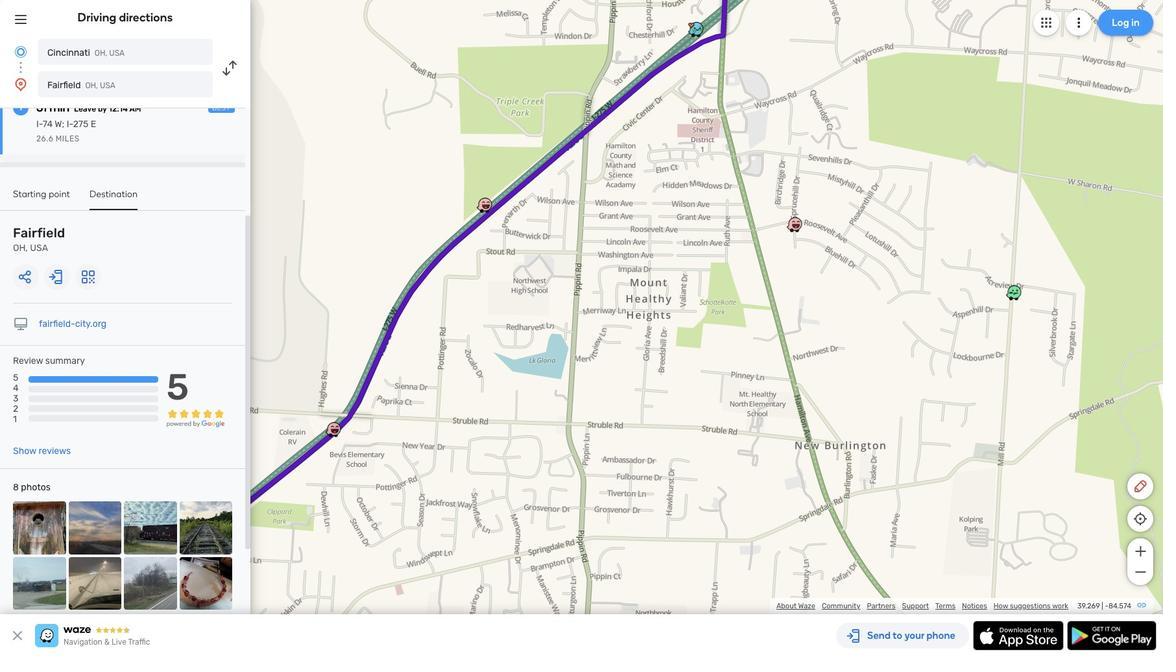 Task type: vqa. For each thing, say whether or not it's contained in the screenshot.
Leave now at top left
no



Task type: locate. For each thing, give the bounding box(es) containing it.
-
[[1105, 602, 1108, 610]]

terms
[[935, 602, 955, 610]]

2 vertical spatial oh,
[[13, 243, 28, 254]]

notices link
[[962, 602, 987, 610]]

fairfield oh, usa down starting point button
[[13, 225, 65, 254]]

oh, right cincinnati
[[95, 49, 107, 58]]

12:14
[[109, 104, 128, 114]]

fairfield oh, usa up 31 min leave by 12:14 am
[[47, 80, 115, 91]]

4
[[13, 383, 19, 394]]

about waze community partners support terms notices how suggestions work
[[776, 602, 1068, 610]]

fairfield-
[[39, 318, 75, 330]]

0 vertical spatial usa
[[109, 49, 125, 58]]

2
[[13, 404, 18, 415]]

destination
[[90, 189, 138, 200]]

directions
[[119, 10, 173, 25]]

&
[[104, 638, 110, 647]]

navigation
[[64, 638, 102, 647]]

1 horizontal spatial 5
[[166, 366, 189, 409]]

city.org
[[75, 318, 107, 330]]

2 vertical spatial usa
[[30, 243, 48, 254]]

0 horizontal spatial 1
[[13, 414, 17, 425]]

show reviews
[[13, 446, 71, 457]]

84.574
[[1108, 602, 1131, 610]]

fairfield up min
[[47, 80, 81, 91]]

31 min leave by 12:14 am
[[36, 101, 141, 115]]

1 vertical spatial 1
[[13, 414, 17, 425]]

cincinnati
[[47, 47, 90, 58]]

5 for 5 4 3 2 1
[[13, 372, 18, 383]]

5 inside 5 4 3 2 1
[[13, 372, 18, 383]]

oh, down starting point button
[[13, 243, 28, 254]]

image 5 of fairfield, fairfield image
[[13, 557, 66, 610]]

community
[[822, 602, 860, 610]]

link image
[[1136, 600, 1147, 610]]

image 1 of fairfield, fairfield image
[[13, 501, 66, 554]]

summary
[[45, 355, 85, 366]]

|
[[1102, 602, 1103, 610]]

waze
[[798, 602, 815, 610]]

1 vertical spatial usa
[[100, 81, 115, 90]]

min
[[49, 101, 69, 115]]

5
[[166, 366, 189, 409], [13, 372, 18, 383]]

1 left 31
[[19, 102, 22, 113]]

1 horizontal spatial i-
[[67, 119, 73, 130]]

image 2 of fairfield, fairfield image
[[68, 501, 121, 554]]

usa
[[109, 49, 125, 58], [100, 81, 115, 90], [30, 243, 48, 254]]

oh, up 31 min leave by 12:14 am
[[85, 81, 98, 90]]

8
[[13, 482, 19, 493]]

0 horizontal spatial 5
[[13, 372, 18, 383]]

1 down the 3
[[13, 414, 17, 425]]

5 4 3 2 1
[[13, 372, 19, 425]]

i- up the 26.6
[[36, 119, 43, 130]]

0 horizontal spatial i-
[[36, 119, 43, 130]]

1 vertical spatial oh,
[[85, 81, 98, 90]]

i-
[[36, 119, 43, 130], [67, 119, 73, 130]]

review summary
[[13, 355, 85, 366]]

cincinnati oh, usa
[[47, 47, 125, 58]]

reviews
[[39, 446, 71, 457]]

39.269
[[1077, 602, 1100, 610]]

5 for 5
[[166, 366, 189, 409]]

0 vertical spatial oh,
[[95, 49, 107, 58]]

usa inside cincinnati oh, usa
[[109, 49, 125, 58]]

how suggestions work link
[[994, 602, 1068, 610]]

show
[[13, 446, 36, 457]]

community link
[[822, 602, 860, 610]]

1 vertical spatial fairfield oh, usa
[[13, 225, 65, 254]]

best
[[212, 104, 231, 112]]

31
[[36, 101, 47, 115]]

about
[[776, 602, 797, 610]]

partners
[[867, 602, 896, 610]]

2 i- from the left
[[67, 119, 73, 130]]

pencil image
[[1133, 479, 1148, 494]]

miles
[[56, 134, 80, 143]]

usa down driving directions
[[109, 49, 125, 58]]

leave
[[74, 104, 96, 114]]

39.269 | -84.574
[[1077, 602, 1131, 610]]

support
[[902, 602, 929, 610]]

x image
[[10, 628, 25, 643]]

traffic
[[128, 638, 150, 647]]

1 i- from the left
[[36, 119, 43, 130]]

oh,
[[95, 49, 107, 58], [85, 81, 98, 90], [13, 243, 28, 254]]

usa down starting point button
[[30, 243, 48, 254]]

photos
[[21, 482, 50, 493]]

i- right w;
[[67, 119, 73, 130]]

fairfield oh, usa
[[47, 80, 115, 91], [13, 225, 65, 254]]

fairfield
[[47, 80, 81, 91], [13, 225, 65, 241]]

26.6
[[36, 134, 53, 143]]

driving directions
[[78, 10, 173, 25]]

0 vertical spatial 1
[[19, 102, 22, 113]]

usa up by
[[100, 81, 115, 90]]

oh, inside cincinnati oh, usa
[[95, 49, 107, 58]]

fairfield down starting point button
[[13, 225, 65, 241]]

275
[[73, 119, 88, 130]]

i-74 w; i-275 e 26.6 miles
[[36, 119, 96, 143]]

1
[[19, 102, 22, 113], [13, 414, 17, 425]]



Task type: describe. For each thing, give the bounding box(es) containing it.
current location image
[[13, 44, 29, 60]]

image 4 of fairfield, fairfield image
[[179, 501, 232, 554]]

computer image
[[13, 317, 29, 332]]

e
[[91, 119, 96, 130]]

am
[[129, 104, 141, 114]]

image 8 of fairfield, fairfield image
[[179, 557, 232, 610]]

starting
[[13, 189, 46, 200]]

image 7 of fairfield, fairfield image
[[124, 557, 177, 610]]

live
[[112, 638, 126, 647]]

about waze link
[[776, 602, 815, 610]]

0 vertical spatial fairfield
[[47, 80, 81, 91]]

image 6 of fairfield, fairfield image
[[68, 557, 121, 610]]

point
[[49, 189, 70, 200]]

how
[[994, 602, 1008, 610]]

fairfield-city.org link
[[39, 318, 107, 330]]

1 horizontal spatial 1
[[19, 102, 22, 113]]

1 vertical spatial fairfield
[[13, 225, 65, 241]]

partners link
[[867, 602, 896, 610]]

zoom out image
[[1132, 564, 1148, 580]]

by
[[98, 104, 107, 114]]

driving
[[78, 10, 116, 25]]

work
[[1052, 602, 1068, 610]]

starting point
[[13, 189, 70, 200]]

74
[[43, 119, 53, 130]]

starting point button
[[13, 189, 70, 209]]

support link
[[902, 602, 929, 610]]

location image
[[13, 77, 29, 92]]

destination button
[[90, 189, 138, 210]]

navigation & live traffic
[[64, 638, 150, 647]]

3
[[13, 393, 18, 404]]

0 vertical spatial fairfield oh, usa
[[47, 80, 115, 91]]

review
[[13, 355, 43, 366]]

w;
[[55, 119, 64, 130]]

notices
[[962, 602, 987, 610]]

zoom in image
[[1132, 544, 1148, 559]]

fairfield-city.org
[[39, 318, 107, 330]]

terms link
[[935, 602, 955, 610]]

image 3 of fairfield, fairfield image
[[124, 501, 177, 554]]

suggestions
[[1010, 602, 1051, 610]]

8 photos
[[13, 482, 50, 493]]

1 inside 5 4 3 2 1
[[13, 414, 17, 425]]



